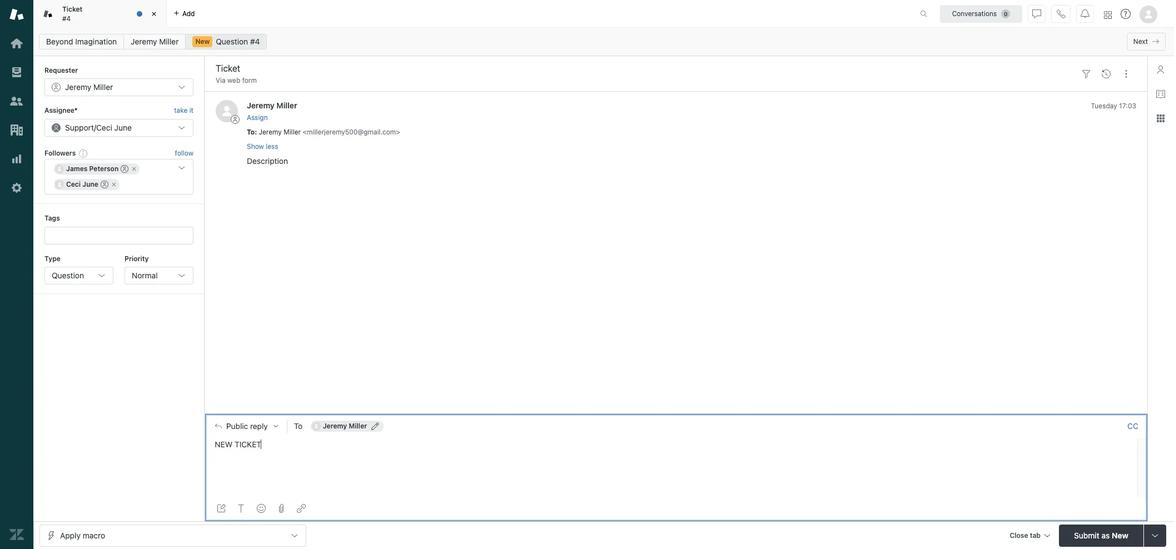 Task type: locate. For each thing, give the bounding box(es) containing it.
close tab button
[[1005, 525, 1055, 548]]

Tags field
[[53, 230, 183, 241]]

1 horizontal spatial to
[[294, 421, 303, 431]]

knowledge image
[[1156, 90, 1165, 98]]

1 vertical spatial question
[[52, 271, 84, 280]]

format text image
[[237, 504, 246, 513]]

remove image right user is an agent icon
[[131, 166, 137, 172]]

tuesday
[[1091, 102, 1117, 110]]

customers image
[[9, 94, 24, 108]]

jeremy down the requester
[[65, 82, 91, 92]]

question button
[[44, 267, 113, 285]]

tab
[[1030, 531, 1041, 540]]

1 vertical spatial june
[[82, 180, 98, 189]]

0 vertical spatial ceci
[[96, 123, 112, 132]]

miller left edit user icon
[[349, 422, 367, 430]]

0 vertical spatial june
[[114, 123, 132, 132]]

1 vertical spatial new
[[1112, 531, 1128, 540]]

jeremy miller
[[131, 37, 179, 46], [65, 82, 113, 92], [323, 422, 367, 430]]

jeremy up assign
[[247, 101, 275, 110]]

0 vertical spatial jeremy miller
[[131, 37, 179, 46]]

1 vertical spatial #4
[[250, 37, 260, 46]]

miller up support / ceci june
[[93, 82, 113, 92]]

jeremy down close icon
[[131, 37, 157, 46]]

assignee* element
[[44, 119, 193, 137]]

to for to
[[294, 421, 303, 431]]

follow button
[[175, 148, 193, 158]]

1 vertical spatial remove image
[[111, 181, 117, 188]]

0 vertical spatial #4
[[62, 14, 71, 23]]

question down type at the top of the page
[[52, 271, 84, 280]]

miller down close icon
[[159, 37, 179, 46]]

1 horizontal spatial #4
[[250, 37, 260, 46]]

#4 inside ticket #4
[[62, 14, 71, 23]]

#4 for ticket #4
[[62, 14, 71, 23]]

jeremy miller inside requester element
[[65, 82, 113, 92]]

to : jeremy miller <millerjeremy500@gmail.com>
[[247, 128, 400, 136]]

jeremy miller link inside secondary element
[[124, 34, 186, 49]]

apps image
[[1156, 114, 1165, 123]]

jeremy miller link down close icon
[[124, 34, 186, 49]]

remove image
[[131, 166, 137, 172], [111, 181, 117, 188]]

june inside ceci june option
[[82, 180, 98, 189]]

jeremy miller down close icon
[[131, 37, 179, 46]]

2 vertical spatial jeremy miller
[[323, 422, 367, 430]]

0 horizontal spatial question
[[52, 271, 84, 280]]

0 horizontal spatial jeremy miller
[[65, 82, 113, 92]]

jeremy miller down millerjeremy500@gmail.com
[[323, 422, 367, 430]]

#4 inside secondary element
[[250, 37, 260, 46]]

close image
[[148, 8, 160, 19]]

user is an agent image
[[121, 165, 129, 173]]

jeremy
[[131, 37, 157, 46], [65, 82, 91, 92], [247, 101, 275, 110], [259, 128, 282, 136], [323, 422, 347, 430]]

1 horizontal spatial question
[[216, 37, 248, 46]]

0 horizontal spatial to
[[247, 128, 255, 136]]

new
[[195, 37, 210, 46], [1112, 531, 1128, 540]]

question up the web on the left top
[[216, 37, 248, 46]]

1 vertical spatial jeremy miller link
[[247, 101, 297, 110]]

new right as
[[1112, 531, 1128, 540]]

tags
[[44, 214, 60, 222]]

1 vertical spatial to
[[294, 421, 303, 431]]

notifications image
[[1081, 9, 1090, 18]]

james peterson option
[[54, 164, 140, 175]]

avatar image
[[216, 100, 238, 123]]

june
[[114, 123, 132, 132], [82, 180, 98, 189]]

customer context image
[[1156, 65, 1165, 74]]

millerjeremy500@gmail.com
[[302, 407, 391, 416]]

public reply button
[[205, 414, 287, 438]]

1 vertical spatial ceci
[[66, 180, 81, 189]]

jeremy inside jeremy miller assign
[[247, 101, 275, 110]]

apply
[[60, 531, 81, 540]]

0 horizontal spatial remove image
[[111, 181, 117, 188]]

0 horizontal spatial jeremy miller link
[[124, 34, 186, 49]]

0 vertical spatial new
[[195, 37, 210, 46]]

june left user is an agent image
[[82, 180, 98, 189]]

close tab
[[1010, 531, 1041, 540]]

1 horizontal spatial remove image
[[131, 166, 137, 172]]

#4 for question #4
[[250, 37, 260, 46]]

form
[[242, 76, 257, 84]]

next
[[1133, 37, 1148, 46]]

remove image right user is an agent image
[[111, 181, 117, 188]]

jeremy miller inside secondary element
[[131, 37, 179, 46]]

2 horizontal spatial jeremy miller
[[323, 422, 367, 430]]

new down add dropdown button
[[195, 37, 210, 46]]

assignee*
[[44, 106, 78, 115]]

0 horizontal spatial june
[[82, 180, 98, 189]]

1 horizontal spatial june
[[114, 123, 132, 132]]

0 horizontal spatial ceci
[[66, 180, 81, 189]]

0 vertical spatial jeremy miller link
[[124, 34, 186, 49]]

tabs tab list
[[33, 0, 908, 28]]

ceci right junececi7@gmail.com image
[[66, 180, 81, 189]]

via web form
[[216, 76, 257, 84]]

tab containing ticket
[[33, 0, 167, 28]]

miller
[[159, 37, 179, 46], [93, 82, 113, 92], [276, 101, 297, 110], [284, 128, 301, 136], [349, 422, 367, 430]]

beyond imagination
[[46, 37, 117, 46]]

new ticket
[[215, 440, 261, 449]]

to left millerjeremy500@gmail.com icon
[[294, 421, 303, 431]]

events image
[[1102, 69, 1111, 78]]

#4 up the form
[[250, 37, 260, 46]]

edit user image
[[371, 422, 379, 430]]

question inside 'popup button'
[[52, 271, 84, 280]]

ceci inside option
[[66, 180, 81, 189]]

Public reply composer text field
[[210, 438, 1134, 461]]

0 horizontal spatial new
[[195, 37, 210, 46]]

jeremy inside requester element
[[65, 82, 91, 92]]

1 horizontal spatial jeremy miller
[[131, 37, 179, 46]]

1 vertical spatial jeremy miller
[[65, 82, 113, 92]]

ticket
[[62, 5, 82, 13]]

main element
[[0, 0, 33, 549]]

#4
[[62, 14, 71, 23], [250, 37, 260, 46]]

1 horizontal spatial ceci
[[96, 123, 112, 132]]

cc
[[1127, 421, 1138, 431]]

tab
[[33, 0, 167, 28]]

jeremy miller down the requester
[[65, 82, 113, 92]]

remove image inside ceci june option
[[111, 181, 117, 188]]

support / ceci june
[[65, 123, 132, 132]]

question inside secondary element
[[216, 37, 248, 46]]

#4 down ticket
[[62, 14, 71, 23]]

peterson
[[89, 165, 119, 173]]

june right the /
[[114, 123, 132, 132]]

to up show
[[247, 128, 255, 136]]

imagination
[[75, 37, 117, 46]]

to
[[247, 128, 255, 136], [294, 421, 303, 431]]

ceci right support on the top left
[[96, 123, 112, 132]]

jeremy miller link up assign
[[247, 101, 297, 110]]

tuesday 17:03
[[1091, 102, 1136, 110]]

0 vertical spatial to
[[247, 128, 255, 136]]

as
[[1102, 531, 1110, 540]]

ceci
[[96, 123, 112, 132], [66, 180, 81, 189]]

get started image
[[9, 36, 24, 51]]

secondary element
[[33, 31, 1174, 53]]

james peterson
[[66, 165, 119, 173]]

organizations image
[[9, 123, 24, 137]]

james.peterson1902@gmail.com image
[[55, 165, 64, 174]]

remove image inside james peterson option
[[131, 166, 137, 172]]

0 vertical spatial remove image
[[131, 166, 137, 172]]

question #4
[[216, 37, 260, 46]]

question
[[216, 37, 248, 46], [52, 271, 84, 280]]

jeremy miller link
[[124, 34, 186, 49], [247, 101, 297, 110]]

0 vertical spatial question
[[216, 37, 248, 46]]

take
[[174, 106, 187, 115]]

1 horizontal spatial jeremy miller link
[[247, 101, 297, 110]]

0 horizontal spatial #4
[[62, 14, 71, 23]]

ceci june
[[66, 180, 98, 189]]

add button
[[167, 0, 202, 27]]

miller up less
[[276, 101, 297, 110]]



Task type: vqa. For each thing, say whether or not it's contained in the screenshot.
AI
no



Task type: describe. For each thing, give the bounding box(es) containing it.
less
[[266, 142, 278, 151]]

beyond imagination link
[[39, 34, 124, 49]]

button displays agent's chat status as invisible. image
[[1032, 9, 1041, 18]]

next button
[[1127, 33, 1166, 51]]

assign
[[247, 113, 268, 122]]

cc button
[[1127, 421, 1139, 431]]

miller inside jeremy miller link
[[159, 37, 179, 46]]

jeremy down millerjeremy500@gmail.com
[[323, 422, 347, 430]]

remove image for ceci june
[[111, 181, 117, 188]]

james
[[66, 165, 87, 173]]

displays possible ticket submission types image
[[1151, 531, 1160, 540]]

draft mode image
[[217, 504, 226, 513]]

normal button
[[125, 267, 193, 285]]

add attachment image
[[277, 504, 286, 513]]

:
[[255, 128, 257, 136]]

1 horizontal spatial new
[[1112, 531, 1128, 540]]

reply
[[250, 422, 268, 431]]

zendesk image
[[9, 528, 24, 542]]

zendesk support image
[[9, 7, 24, 22]]

add
[[182, 9, 195, 18]]

17:03
[[1119, 102, 1136, 110]]

jeremy miller assign
[[247, 101, 297, 122]]

question for question
[[52, 271, 84, 280]]

junececi7@gmail.com image
[[55, 180, 64, 189]]

miller inside requester element
[[93, 82, 113, 92]]

admin image
[[9, 181, 24, 195]]

ticket actions image
[[1122, 69, 1131, 78]]

submit as new
[[1074, 531, 1128, 540]]

jeremy inside secondary element
[[131, 37, 157, 46]]

conversations
[[952, 9, 997, 18]]

normal
[[132, 271, 158, 280]]

take it button
[[174, 105, 193, 117]]

apply macro
[[60, 531, 105, 540]]

beyond
[[46, 37, 73, 46]]

public reply
[[226, 422, 268, 431]]

public
[[226, 422, 248, 431]]

show
[[247, 142, 264, 151]]

filter image
[[1082, 69, 1091, 78]]

submit
[[1074, 531, 1099, 540]]

followers
[[44, 149, 76, 157]]

Subject field
[[213, 62, 1074, 75]]

via
[[216, 76, 226, 84]]

ticket
[[235, 440, 261, 449]]

description
[[247, 156, 288, 166]]

jeremy miller for requester
[[65, 82, 113, 92]]

ceci inside assignee* element
[[96, 123, 112, 132]]

followers element
[[44, 159, 193, 195]]

jeremy miller for to
[[323, 422, 367, 430]]

web
[[227, 76, 240, 84]]

miller down jeremy miller assign
[[284, 128, 301, 136]]

insert emojis image
[[257, 504, 266, 513]]

conversations button
[[940, 5, 1022, 23]]

requester element
[[44, 79, 193, 96]]

support
[[65, 123, 94, 132]]

Tuesday 17:03 text field
[[1091, 102, 1136, 110]]

reporting image
[[9, 152, 24, 166]]

user is an agent image
[[101, 181, 108, 189]]

ceci june option
[[54, 179, 119, 190]]

<millerjeremy500@gmail.com>
[[303, 128, 400, 136]]

question for question #4
[[216, 37, 248, 46]]

zendesk products image
[[1104, 11, 1112, 19]]

get help image
[[1121, 9, 1131, 19]]

it
[[189, 106, 193, 115]]

to for to : jeremy miller <millerjeremy500@gmail.com>
[[247, 128, 255, 136]]

/
[[94, 123, 96, 132]]

type
[[44, 254, 61, 263]]

show less
[[247, 142, 278, 151]]

miller inside jeremy miller assign
[[276, 101, 297, 110]]

show less button
[[247, 142, 278, 152]]

macro
[[83, 531, 105, 540]]

hide composer image
[[672, 409, 680, 418]]

new
[[215, 440, 232, 449]]

add link (cmd k) image
[[297, 504, 306, 513]]

ticket #4
[[62, 5, 82, 23]]

jeremy right the : at the top left of page
[[259, 128, 282, 136]]

june inside assignee* element
[[114, 123, 132, 132]]

requester
[[44, 66, 78, 74]]

follow
[[175, 149, 193, 157]]

priority
[[125, 254, 149, 263]]

new inside secondary element
[[195, 37, 210, 46]]

remove image for james peterson
[[131, 166, 137, 172]]

views image
[[9, 65, 24, 79]]

info on adding followers image
[[79, 149, 88, 158]]

millerjeremy500@gmail.com image
[[312, 422, 321, 431]]

take it
[[174, 106, 193, 115]]

close
[[1010, 531, 1028, 540]]

assign button
[[247, 113, 268, 123]]



